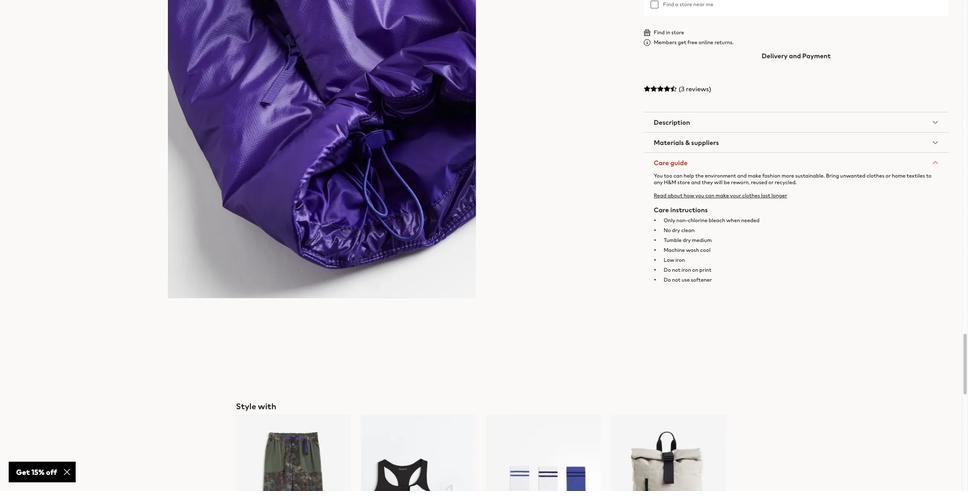 Task type: locate. For each thing, give the bounding box(es) containing it.
find for find in store
[[654, 29, 665, 36]]

online
[[699, 38, 713, 46]]

read about how you can make your clothes last longer link
[[654, 192, 787, 200]]

not down low
[[672, 266, 681, 274]]

and right be
[[737, 172, 747, 180]]

me
[[706, 0, 713, 8]]

can right too
[[674, 172, 683, 180]]

only
[[664, 217, 675, 225]]

1 vertical spatial iron
[[682, 266, 691, 274]]

reworn,
[[731, 179, 750, 187]]

iron right low
[[675, 256, 685, 264]]

1 vertical spatial care
[[654, 205, 669, 215]]

or right reused
[[769, 179, 774, 187]]

make
[[748, 172, 761, 180], [716, 192, 729, 200]]

h&m
[[664, 179, 676, 187]]

1 vertical spatial store
[[671, 29, 684, 36]]

store inside you too can help the environment and make fashion more sustainable. bring unwanted clothes or home textiles to any h&m store and they will be reworn, reused or recycled.
[[677, 179, 690, 187]]

with
[[258, 401, 276, 413]]

1 care from the top
[[654, 158, 669, 168]]

clothes left last
[[742, 192, 760, 200]]

textiles
[[907, 172, 925, 180]]

dry right no
[[672, 227, 680, 234]]

0 horizontal spatial dry
[[672, 227, 680, 234]]

store for in
[[671, 29, 684, 36]]

store for a
[[680, 0, 692, 8]]

not left use
[[672, 276, 681, 284]]

1 vertical spatial clothes
[[742, 192, 760, 200]]

0 horizontal spatial can
[[674, 172, 683, 180]]

in
[[666, 29, 670, 36]]

delivery and payment button
[[644, 46, 949, 66]]

1 vertical spatial find
[[654, 29, 665, 36]]

print
[[699, 266, 712, 274]]

members
[[654, 38, 677, 46]]

near
[[693, 0, 705, 8]]

be
[[724, 179, 730, 187]]

0 vertical spatial care
[[654, 158, 669, 168]]

do left use
[[664, 276, 671, 284]]

use
[[682, 276, 690, 284]]

1 vertical spatial not
[[672, 276, 681, 284]]

bring
[[826, 172, 839, 180]]

1 horizontal spatial make
[[748, 172, 761, 180]]

reviews)
[[686, 84, 711, 94]]

delivery and payment
[[762, 51, 831, 61]]

and left they on the top of the page
[[691, 179, 701, 187]]

1 vertical spatial do
[[664, 276, 671, 284]]

store right a
[[680, 0, 692, 8]]

care up only
[[654, 205, 669, 215]]

make inside you too can help the environment and make fashion more sustainable. bring unwanted clothes or home textiles to any h&m store and they will be reworn, reused or recycled.
[[748, 172, 761, 180]]

iron left on
[[682, 266, 691, 274]]

store
[[680, 0, 692, 8], [671, 29, 684, 36], [677, 179, 690, 187]]

read
[[654, 192, 667, 200]]

clean
[[681, 227, 695, 234]]

care inside care instructions only non-chlorine bleach when needed no dry clean tumble dry medium machine wash cool low iron do not iron on print do not use softener
[[654, 205, 669, 215]]

1 vertical spatial make
[[716, 192, 729, 200]]

more
[[782, 172, 794, 180]]

1 not from the top
[[672, 266, 681, 274]]

members get free online returns.
[[654, 38, 734, 46]]

fleece joggers image
[[236, 415, 351, 492]]

about
[[668, 192, 683, 200]]

1 horizontal spatial dry
[[683, 237, 691, 244]]

tumble
[[664, 237, 682, 244]]

and right the "delivery"
[[789, 51, 801, 61]]

style with
[[236, 401, 276, 413]]

dry down clean
[[683, 237, 691, 244]]

0 horizontal spatial clothes
[[742, 192, 760, 200]]

you too can help the environment and make fashion more sustainable. bring unwanted clothes or home textiles to any h&m store and they will be reworn, reused or recycled.
[[654, 172, 932, 187]]

find for find a store near me
[[663, 0, 674, 8]]

0 vertical spatial dry
[[672, 227, 680, 234]]

recycled.
[[775, 179, 797, 187]]

care guide button
[[644, 153, 949, 173]]

suppliers
[[691, 138, 719, 148]]

home
[[892, 172, 906, 180]]

0 vertical spatial make
[[748, 172, 761, 180]]

can
[[674, 172, 683, 180], [705, 192, 714, 200]]

can right you
[[705, 192, 714, 200]]

store right in
[[671, 29, 684, 36]]

not
[[672, 266, 681, 274], [672, 276, 681, 284]]

find left a
[[663, 0, 674, 8]]

instructions
[[670, 205, 708, 215]]

dry
[[672, 227, 680, 234], [683, 237, 691, 244]]

0 vertical spatial not
[[672, 266, 681, 274]]

help
[[684, 172, 694, 180]]

2 horizontal spatial and
[[789, 51, 801, 61]]

0 vertical spatial find
[[663, 0, 674, 8]]

unwanted
[[840, 172, 866, 180]]

needed
[[741, 217, 760, 225]]

and
[[789, 51, 801, 61], [737, 172, 747, 180], [691, 179, 701, 187]]

care up you on the top of the page
[[654, 158, 669, 168]]

2 vertical spatial store
[[677, 179, 690, 187]]

(3 reviews)
[[679, 84, 711, 94]]

can inside you too can help the environment and make fashion more sustainable. bring unwanted clothes or home textiles to any h&m store and they will be reworn, reused or recycled.
[[674, 172, 683, 180]]

1 horizontal spatial and
[[737, 172, 747, 180]]

clothes
[[867, 172, 885, 180], [742, 192, 760, 200]]

longer
[[771, 192, 787, 200]]

1 vertical spatial can
[[705, 192, 714, 200]]

0 vertical spatial do
[[664, 266, 671, 274]]

clothes inside you too can help the environment and make fashion more sustainable. bring unwanted clothes or home textiles to any h&m store and they will be reworn, reused or recycled.
[[867, 172, 885, 180]]

4.5 / 5 image
[[644, 86, 677, 92]]

store right 'h&m'
[[677, 179, 690, 187]]

0 vertical spatial clothes
[[867, 172, 885, 180]]

any
[[654, 179, 663, 187]]

no
[[664, 227, 671, 234]]

do down low
[[664, 266, 671, 274]]

payment
[[802, 51, 831, 61]]

0 horizontal spatial or
[[769, 179, 774, 187]]

make left 'fashion'
[[748, 172, 761, 180]]

machine
[[664, 246, 685, 254]]

the
[[695, 172, 704, 180]]

delivery
[[762, 51, 788, 61]]

free
[[687, 38, 698, 46]]

find
[[663, 0, 674, 8], [654, 29, 665, 36]]

bleach
[[709, 217, 725, 225]]

make left your
[[716, 192, 729, 200]]

or left home on the right top
[[886, 172, 891, 180]]

iron
[[675, 256, 685, 264], [682, 266, 691, 274]]

find left in
[[654, 29, 665, 36]]

your
[[730, 192, 741, 200]]

0 vertical spatial can
[[674, 172, 683, 180]]

do
[[664, 266, 671, 274], [664, 276, 671, 284]]

or
[[886, 172, 891, 180], [769, 179, 774, 187]]

care inside 'dropdown button'
[[654, 158, 669, 168]]

reused
[[751, 179, 767, 187]]

on
[[692, 266, 698, 274]]

style
[[236, 401, 256, 413]]

&
[[685, 138, 690, 148]]

0 vertical spatial store
[[680, 0, 692, 8]]

you
[[695, 192, 704, 200]]

2 care from the top
[[654, 205, 669, 215]]

care
[[654, 158, 669, 168], [654, 205, 669, 215]]

clothes right unwanted
[[867, 172, 885, 180]]

will
[[714, 179, 723, 187]]

1 horizontal spatial clothes
[[867, 172, 885, 180]]

a
[[675, 0, 678, 8]]

2 do from the top
[[664, 276, 671, 284]]

(3 reviews) button
[[644, 79, 949, 99]]



Task type: describe. For each thing, give the bounding box(es) containing it.
guide
[[670, 158, 688, 168]]

materials & suppliers
[[654, 138, 719, 148]]

description button
[[644, 112, 949, 132]]

care for care instructions only non-chlorine bleach when needed no dry clean tumble dry medium machine wash cool low iron do not iron on print do not use softener
[[654, 205, 669, 215]]

environment
[[705, 172, 736, 180]]

materials
[[654, 138, 684, 148]]

0 vertical spatial iron
[[675, 256, 685, 264]]

0 horizontal spatial make
[[716, 192, 729, 200]]

care guide
[[654, 158, 688, 168]]

care instructions only non-chlorine bleach when needed no dry clean tumble dry medium machine wash cool low iron do not iron on print do not use softener
[[654, 205, 760, 284]]

1 horizontal spatial or
[[886, 172, 891, 180]]

how
[[684, 192, 694, 200]]

too
[[664, 172, 672, 180]]

get
[[678, 38, 686, 46]]

returns.
[[715, 38, 734, 46]]

and inside button
[[789, 51, 801, 61]]

find a store near me
[[663, 0, 713, 8]]

1 do from the top
[[664, 266, 671, 274]]

find in store
[[654, 29, 684, 36]]

1 horizontal spatial can
[[705, 192, 714, 200]]

wash
[[686, 246, 699, 254]]

2 not from the top
[[672, 276, 681, 284]]

water-repellent sports backpack image
[[611, 415, 726, 492]]

softener
[[691, 276, 712, 284]]

to
[[926, 172, 932, 180]]

when
[[726, 217, 740, 225]]

cool
[[700, 246, 711, 254]]

non-
[[676, 217, 688, 225]]

low
[[664, 256, 674, 264]]

fashion
[[762, 172, 781, 180]]

(3
[[679, 84, 685, 94]]

0 horizontal spatial and
[[691, 179, 701, 187]]

materials & suppliers button
[[644, 133, 949, 153]]

thermomove™ insulated jacket - bright purple - ladies | h&m us 11 image
[[168, 0, 476, 299]]

sustainable.
[[795, 172, 825, 180]]

care for care guide
[[654, 158, 669, 168]]

they
[[702, 179, 713, 187]]

read about how you can make your clothes last longer
[[654, 192, 787, 200]]

1 vertical spatial dry
[[683, 237, 691, 244]]

find in store button
[[644, 29, 684, 36]]

description
[[654, 117, 690, 127]]

chlorine
[[688, 217, 708, 225]]

2-pack medium support sports bras image
[[361, 415, 476, 492]]

medium
[[692, 237, 712, 244]]

last
[[761, 192, 770, 200]]

you
[[654, 172, 663, 180]]

3-pack drymove™ sports socks image
[[486, 415, 601, 492]]



Task type: vqa. For each thing, say whether or not it's contained in the screenshot.
Find in store Button
yes



